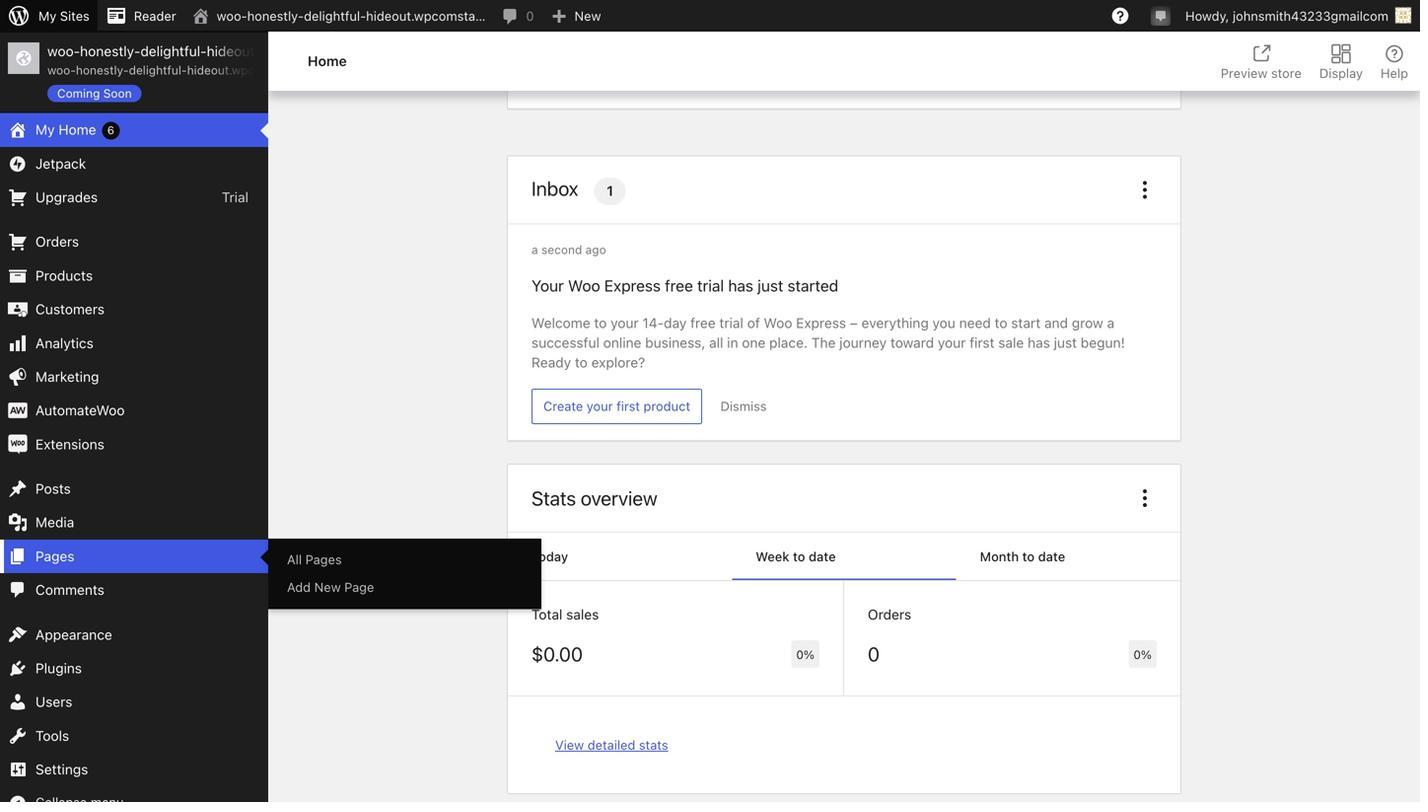 Task type: vqa. For each thing, say whether or not it's contained in the screenshot.
TIMER IMAGE
no



Task type: describe. For each thing, give the bounding box(es) containing it.
plugins link
[[0, 652, 268, 685]]

day
[[664, 315, 687, 331]]

woo-honestly-delightful-hideout.wpcomsta… link
[[184, 0, 494, 32]]

upgrades
[[36, 189, 98, 205]]

my sites
[[38, 8, 90, 23]]

soon
[[103, 86, 132, 100]]

ready
[[532, 354, 571, 371]]

to up sale
[[995, 315, 1008, 331]]

add new page link
[[273, 573, 542, 601]]

0% for 0
[[1134, 648, 1152, 661]]

store
[[1272, 66, 1302, 80]]

add a domain button
[[508, 0, 1181, 47]]

0 vertical spatial trial
[[698, 276, 724, 295]]

media
[[36, 514, 74, 531]]

welcome
[[532, 315, 591, 331]]

users link
[[0, 685, 268, 719]]

help button
[[1369, 32, 1421, 91]]

and
[[1045, 315, 1069, 331]]

appearance
[[36, 626, 112, 643]]

all
[[287, 552, 302, 567]]

total
[[532, 606, 563, 622]]

explore?
[[592, 354, 645, 371]]

trial
[[222, 189, 249, 205]]

create your first product
[[544, 399, 691, 414]]

0 link
[[494, 0, 542, 32]]

my sites link
[[0, 0, 98, 32]]

dismiss button
[[709, 388, 779, 424]]

1 vertical spatial home
[[59, 121, 96, 138]]

jetpack
[[36, 155, 86, 171]]

started
[[788, 276, 839, 295]]

trial inside welcome to your 14-day free trial of woo express – everything you need to start and grow a successful online business, all in one place. the journey toward your first sale has just begun! ready to explore?
[[720, 315, 744, 331]]

howdy, johnsmith43233gmailcom
[[1186, 8, 1389, 23]]

0 horizontal spatial a
[[532, 243, 538, 257]]

just inside your woo express free trial has just started link
[[758, 276, 784, 295]]

a inside button
[[609, 6, 617, 22]]

pages link
[[0, 540, 268, 573]]

coming
[[57, 86, 100, 100]]

grow
[[1072, 315, 1104, 331]]

1 horizontal spatial orders
[[868, 606, 912, 622]]

users
[[36, 694, 72, 710]]

automatewoo link
[[0, 394, 268, 428]]

products
[[36, 267, 93, 284]]

week
[[756, 549, 790, 564]]

product
[[644, 399, 691, 414]]

your woo express free trial has just started
[[532, 276, 839, 295]]

tab list containing today
[[508, 533, 1181, 581]]

2 vertical spatial woo-
[[47, 63, 76, 77]]

0 horizontal spatial pages
[[36, 548, 74, 564]]

second
[[542, 243, 582, 257]]

1 vertical spatial 0
[[868, 642, 880, 665]]

1 vertical spatial hideout.wpcomstaging.com
[[187, 63, 341, 77]]

detailed
[[588, 737, 636, 752]]

woo-honestly-delightful-hideout.wpcomstaging.com woo-honestly-delightful-hideout.wpcomstaging.com coming soon
[[47, 43, 382, 100]]

1 horizontal spatial pages
[[306, 552, 342, 567]]

tools
[[36, 728, 69, 744]]

choose which values to display image
[[1134, 486, 1157, 510]]

media link
[[0, 506, 268, 540]]

hideout.wpcomsta…
[[366, 8, 486, 23]]

comments
[[36, 582, 104, 598]]

posts
[[36, 481, 71, 497]]

online
[[604, 335, 642, 351]]

to for week to date
[[793, 549, 806, 564]]

start
[[1012, 315, 1041, 331]]

customers
[[36, 301, 105, 317]]

you
[[933, 315, 956, 331]]

stats overview
[[532, 486, 658, 509]]

today
[[532, 549, 568, 564]]

all
[[709, 335, 724, 351]]

view detailed stats link
[[540, 720, 684, 770]]

my home 6
[[36, 121, 114, 138]]

the
[[812, 335, 836, 351]]

display
[[1320, 66, 1364, 80]]

analytics link
[[0, 326, 268, 360]]

inbox notes options image
[[1134, 178, 1157, 202]]

journey
[[840, 335, 887, 351]]

a inside welcome to your 14-day free trial of woo express – everything you need to start and grow a successful online business, all in one place. the journey toward your first sale has just begun! ready to explore?
[[1108, 315, 1115, 331]]

to down successful
[[575, 354, 588, 371]]

preview store button
[[1210, 32, 1314, 91]]

page
[[345, 580, 374, 595]]

toward
[[891, 335, 934, 351]]

1
[[607, 183, 614, 199]]

begun!
[[1081, 335, 1126, 351]]

1 horizontal spatial home
[[308, 53, 347, 69]]

first inside welcome to your 14-day free trial of woo express – everything you need to start and grow a successful online business, all in one place. the journey toward your first sale has just begun! ready to explore?
[[970, 335, 995, 351]]

preview store
[[1221, 66, 1302, 80]]

woo- for hideout.wpcomsta…
[[217, 8, 247, 23]]

0 vertical spatial hideout.wpcomstaging.com
[[207, 43, 382, 59]]

week to date button
[[732, 533, 957, 580]]

orders link
[[0, 225, 268, 259]]



Task type: locate. For each thing, give the bounding box(es) containing it.
express inside welcome to your 14-day free trial of woo express – everything you need to start and grow a successful online business, all in one place. the journey toward your first sale has just begun! ready to explore?
[[796, 315, 847, 331]]

0 vertical spatial new
[[575, 8, 601, 23]]

0 vertical spatial orders
[[36, 234, 79, 250]]

2 vertical spatial delightful-
[[129, 63, 187, 77]]

overview
[[581, 486, 658, 509]]

my for sites
[[38, 8, 57, 23]]

1 vertical spatial just
[[1054, 335, 1077, 351]]

trial up "in"
[[720, 315, 744, 331]]

need
[[960, 315, 991, 331]]

johnsmith43233gmailcom
[[1233, 8, 1389, 23]]

0 vertical spatial tab list
[[1210, 32, 1421, 91]]

date inside week to date button
[[809, 549, 836, 564]]

a second ago
[[532, 243, 606, 257]]

new down all pages
[[314, 580, 341, 595]]

add for add a domain
[[579, 6, 606, 22]]

2 0% from the left
[[1134, 648, 1152, 661]]

analytics
[[36, 335, 94, 351]]

my for home
[[36, 121, 55, 138]]

month to date button
[[957, 533, 1181, 580]]

my left sites
[[38, 8, 57, 23]]

woo- down my sites
[[47, 43, 80, 59]]

1 vertical spatial first
[[617, 399, 640, 414]]

to for month to date
[[1023, 549, 1035, 564]]

1 vertical spatial woo-
[[47, 43, 80, 59]]

home down woo-honestly-delightful-hideout.wpcomsta… link
[[308, 53, 347, 69]]

1 vertical spatial your
[[938, 335, 966, 351]]

new link
[[542, 0, 609, 32]]

1 horizontal spatial express
[[796, 315, 847, 331]]

my up jetpack
[[36, 121, 55, 138]]

add inside button
[[579, 6, 606, 22]]

create your first product link
[[532, 389, 703, 424]]

pages down media
[[36, 548, 74, 564]]

1 vertical spatial woo
[[764, 315, 793, 331]]

1 horizontal spatial 0
[[868, 642, 880, 665]]

1 horizontal spatial date
[[1039, 549, 1066, 564]]

0 horizontal spatial add
[[287, 580, 311, 595]]

orders down week to date button
[[868, 606, 912, 622]]

of
[[748, 315, 760, 331]]

express up 14-
[[605, 276, 661, 295]]

month
[[980, 549, 1019, 564]]

jetpack link
[[0, 147, 268, 181]]

stats
[[639, 737, 669, 752]]

1 vertical spatial has
[[1028, 335, 1051, 351]]

your
[[611, 315, 639, 331], [938, 335, 966, 351], [587, 399, 613, 414]]

0 vertical spatial 0
[[526, 8, 534, 23]]

total sales
[[532, 606, 599, 622]]

–
[[850, 315, 858, 331]]

0 horizontal spatial just
[[758, 276, 784, 295]]

woo- up coming
[[47, 63, 76, 77]]

first down need
[[970, 335, 995, 351]]

my inside toolbar navigation
[[38, 8, 57, 23]]

1 vertical spatial free
[[691, 315, 716, 331]]

0 vertical spatial first
[[970, 335, 995, 351]]

your
[[532, 276, 564, 295]]

1 vertical spatial my
[[36, 121, 55, 138]]

0 vertical spatial has
[[728, 276, 754, 295]]

0 vertical spatial home
[[308, 53, 347, 69]]

delightful-
[[304, 8, 366, 23], [140, 43, 207, 59], [129, 63, 187, 77]]

plugins
[[36, 660, 82, 676]]

first
[[970, 335, 995, 351], [617, 399, 640, 414]]

0 horizontal spatial date
[[809, 549, 836, 564]]

view
[[555, 737, 584, 752]]

all pages link
[[273, 546, 542, 573]]

sites
[[60, 8, 90, 23]]

marketing
[[36, 368, 99, 385]]

help
[[1381, 66, 1409, 80]]

marketing link
[[0, 360, 268, 394]]

woo- for hideout.wpcomstaging.com
[[47, 43, 80, 59]]

appearance link
[[0, 618, 268, 652]]

0 vertical spatial my
[[38, 8, 57, 23]]

domain
[[621, 6, 670, 22]]

0 inside toolbar navigation
[[526, 8, 534, 23]]

to up online
[[594, 315, 607, 331]]

a up begun!
[[1108, 315, 1115, 331]]

woo- inside toolbar navigation
[[217, 8, 247, 23]]

0 horizontal spatial orders
[[36, 234, 79, 250]]

comments link
[[0, 573, 268, 607]]

free up day
[[665, 276, 693, 295]]

one
[[742, 335, 766, 351]]

1 date from the left
[[809, 549, 836, 564]]

0 vertical spatial a
[[609, 6, 617, 22]]

sales
[[566, 606, 599, 622]]

honestly- for hideout.wpcomstaging.com
[[80, 43, 140, 59]]

0% for $0.00
[[797, 648, 815, 661]]

1 vertical spatial new
[[314, 580, 341, 595]]

extensions
[[36, 436, 104, 452]]

1 horizontal spatial tab list
[[1210, 32, 1421, 91]]

0
[[526, 8, 534, 23], [868, 642, 880, 665]]

1 horizontal spatial first
[[970, 335, 995, 351]]

a
[[609, 6, 617, 22], [532, 243, 538, 257], [1108, 315, 1115, 331]]

2 vertical spatial honestly-
[[76, 63, 129, 77]]

month to date
[[980, 549, 1066, 564]]

date right month
[[1039, 549, 1066, 564]]

first inside the create your first product link
[[617, 399, 640, 414]]

0 horizontal spatial woo
[[568, 276, 601, 295]]

place.
[[770, 335, 808, 351]]

all pages
[[287, 552, 342, 567]]

date
[[809, 549, 836, 564], [1039, 549, 1066, 564]]

ago
[[586, 243, 606, 257]]

1 vertical spatial honestly-
[[80, 43, 140, 59]]

woo inside welcome to your 14-day free trial of woo express – everything you need to start and grow a successful online business, all in one place. the journey toward your first sale has just begun! ready to explore?
[[764, 315, 793, 331]]

honestly-
[[247, 8, 304, 23], [80, 43, 140, 59], [76, 63, 129, 77]]

free inside welcome to your 14-day free trial of woo express – everything you need to start and grow a successful online business, all in one place. the journey toward your first sale has just begun! ready to explore?
[[691, 315, 716, 331]]

automatewoo
[[36, 402, 125, 418]]

home left 6
[[59, 121, 96, 138]]

sale
[[999, 335, 1024, 351]]

your right create
[[587, 399, 613, 414]]

extensions link
[[0, 428, 268, 461]]

pages up add new page
[[306, 552, 342, 567]]

14-
[[643, 315, 664, 331]]

display button
[[1314, 32, 1369, 91]]

0 vertical spatial woo
[[568, 276, 601, 295]]

1 horizontal spatial new
[[575, 8, 601, 23]]

1 horizontal spatial 0%
[[1134, 648, 1152, 661]]

add for add new page
[[287, 580, 311, 595]]

1 horizontal spatial just
[[1054, 335, 1077, 351]]

stats
[[532, 486, 576, 509]]

just
[[758, 276, 784, 295], [1054, 335, 1077, 351]]

0 horizontal spatial first
[[617, 399, 640, 414]]

0 vertical spatial delightful-
[[304, 8, 366, 23]]

toolbar navigation
[[0, 0, 1421, 36]]

2 date from the left
[[1039, 549, 1066, 564]]

to right the week
[[793, 549, 806, 564]]

to
[[594, 315, 607, 331], [995, 315, 1008, 331], [575, 354, 588, 371], [793, 549, 806, 564], [1023, 549, 1035, 564]]

has inside welcome to your 14-day free trial of woo express – everything you need to start and grow a successful online business, all in one place. the journey toward your first sale has just begun! ready to explore?
[[1028, 335, 1051, 351]]

1 vertical spatial a
[[532, 243, 538, 257]]

posts link
[[0, 472, 268, 506]]

to for welcome to your 14-day free trial of woo express – everything you need to start and grow a successful online business, all in one place. the journey toward your first sale has just begun! ready to explore?
[[594, 315, 607, 331]]

new left domain
[[575, 8, 601, 23]]

0 vertical spatial your
[[611, 315, 639, 331]]

orders
[[36, 234, 79, 250], [868, 606, 912, 622]]

preview
[[1221, 66, 1268, 80]]

1 vertical spatial tab list
[[508, 533, 1181, 581]]

1 vertical spatial delightful-
[[140, 43, 207, 59]]

honestly- inside toolbar navigation
[[247, 8, 304, 23]]

1 horizontal spatial woo
[[764, 315, 793, 331]]

dismiss
[[721, 399, 767, 414]]

just inside welcome to your 14-day free trial of woo express – everything you need to start and grow a successful online business, all in one place. the journey toward your first sale has just begun! ready to explore?
[[1054, 335, 1077, 351]]

has down start
[[1028, 335, 1051, 351]]

0 horizontal spatial 0%
[[797, 648, 815, 661]]

customers link
[[0, 293, 268, 326]]

date for month to date
[[1039, 549, 1066, 564]]

welcome to your 14-day free trial of woo express – everything you need to start and grow a successful online business, all in one place. the journey toward your first sale has just begun! ready to explore?
[[532, 315, 1126, 371]]

1 vertical spatial express
[[796, 315, 847, 331]]

0 horizontal spatial new
[[314, 580, 341, 595]]

add a domain
[[579, 6, 670, 22]]

add down all
[[287, 580, 311, 595]]

home
[[308, 53, 347, 69], [59, 121, 96, 138]]

0 vertical spatial add
[[579, 6, 606, 22]]

delightful- inside toolbar navigation
[[304, 8, 366, 23]]

delightful- for hideout.wpcomsta…
[[304, 8, 366, 23]]

has up of
[[728, 276, 754, 295]]

0 horizontal spatial tab list
[[508, 533, 1181, 581]]

0 horizontal spatial home
[[59, 121, 96, 138]]

business,
[[645, 335, 706, 351]]

0 horizontal spatial express
[[605, 276, 661, 295]]

woo- up the woo-honestly-delightful-hideout.wpcomstaging.com woo-honestly-delightful-hideout.wpcomstaging.com coming soon
[[217, 8, 247, 23]]

successful
[[532, 335, 600, 351]]

2 horizontal spatial a
[[1108, 315, 1115, 331]]

your up online
[[611, 315, 639, 331]]

add
[[579, 6, 606, 22], [287, 580, 311, 595]]

just up of
[[758, 276, 784, 295]]

free up the all
[[691, 315, 716, 331]]

0 horizontal spatial has
[[728, 276, 754, 295]]

everything
[[862, 315, 929, 331]]

1 vertical spatial trial
[[720, 315, 744, 331]]

0%
[[797, 648, 815, 661], [1134, 648, 1152, 661]]

a left domain
[[609, 6, 617, 22]]

honestly- for hideout.wpcomsta…
[[247, 8, 304, 23]]

notification image
[[1153, 7, 1169, 23]]

1 vertical spatial orders
[[868, 606, 912, 622]]

0 vertical spatial honestly-
[[247, 8, 304, 23]]

tools link
[[0, 719, 268, 753]]

express up the the
[[796, 315, 847, 331]]

orders up the products
[[36, 234, 79, 250]]

your down you
[[938, 335, 966, 351]]

first left product
[[617, 399, 640, 414]]

2 vertical spatial your
[[587, 399, 613, 414]]

0 vertical spatial woo-
[[217, 8, 247, 23]]

week to date
[[756, 549, 836, 564]]

date for week to date
[[809, 549, 836, 564]]

free
[[665, 276, 693, 295], [691, 315, 716, 331]]

trial up the all
[[698, 276, 724, 295]]

1 horizontal spatial a
[[609, 6, 617, 22]]

1 horizontal spatial add
[[579, 6, 606, 22]]

date right the week
[[809, 549, 836, 564]]

in
[[727, 335, 739, 351]]

inbox
[[532, 177, 579, 200]]

1 horizontal spatial has
[[1028, 335, 1051, 351]]

a left second on the top of the page
[[532, 243, 538, 257]]

to right month
[[1023, 549, 1035, 564]]

just down and
[[1054, 335, 1077, 351]]

your woo express free trial has just started link
[[532, 274, 839, 298]]

products link
[[0, 259, 268, 293]]

woo
[[568, 276, 601, 295], [764, 315, 793, 331]]

view detailed stats
[[555, 737, 669, 752]]

pages
[[36, 548, 74, 564], [306, 552, 342, 567]]

0 vertical spatial just
[[758, 276, 784, 295]]

1 0% from the left
[[797, 648, 815, 661]]

settings
[[36, 761, 88, 778]]

delightful- for hideout.wpcomstaging.com
[[140, 43, 207, 59]]

date inside month to date button
[[1039, 549, 1066, 564]]

0 vertical spatial express
[[605, 276, 661, 295]]

add left domain
[[579, 6, 606, 22]]

woo-honestly-delightful-hideout.wpcomsta…
[[217, 8, 486, 23]]

tab list containing preview store
[[1210, 32, 1421, 91]]

tab list
[[1210, 32, 1421, 91], [508, 533, 1181, 581]]

2 vertical spatial a
[[1108, 315, 1115, 331]]

0 horizontal spatial 0
[[526, 8, 534, 23]]

create
[[544, 399, 583, 414]]

woo right your
[[568, 276, 601, 295]]

new inside toolbar navigation
[[575, 8, 601, 23]]

new
[[575, 8, 601, 23], [314, 580, 341, 595]]

0 vertical spatial free
[[665, 276, 693, 295]]

woo up place.
[[764, 315, 793, 331]]

express
[[605, 276, 661, 295], [796, 315, 847, 331]]

1 vertical spatial add
[[287, 580, 311, 595]]



